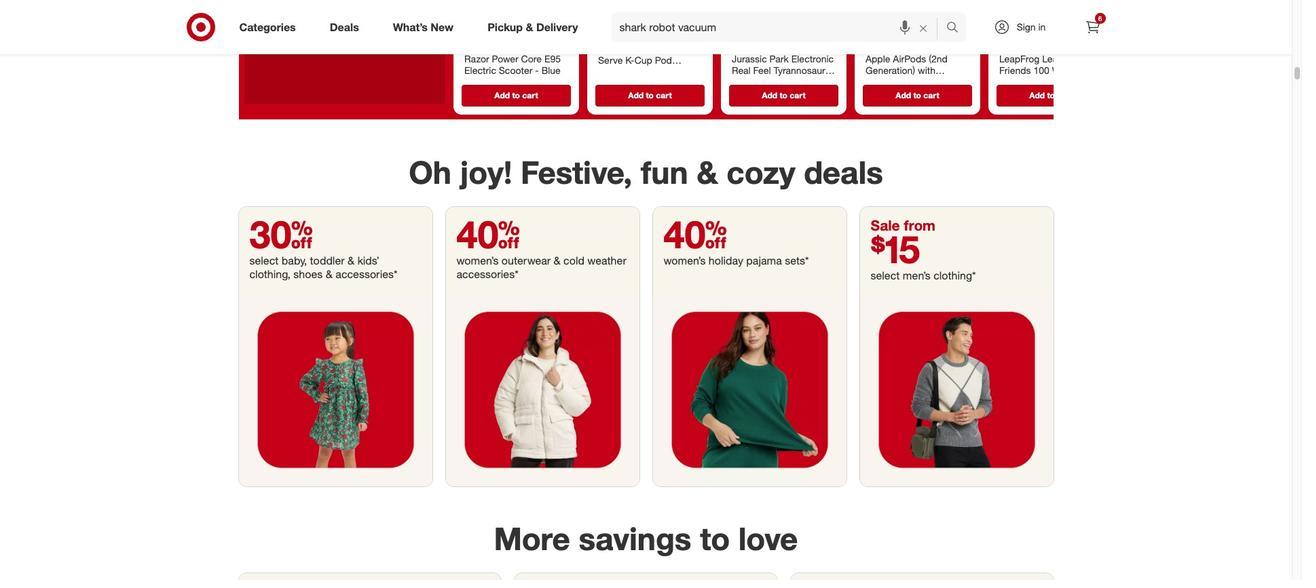Task type: describe. For each thing, give the bounding box(es) containing it.
oh
[[409, 153, 452, 191]]

sign in
[[1017, 21, 1046, 33]]

new
[[431, 20, 454, 34]]

40 women's outerwear & cold weather accessories*
[[457, 211, 627, 281]]

add for razor power core e95 electric scooter - blue
[[494, 90, 510, 100]]

add to cart button for apple airpods (2nd generation) with charging case
[[863, 84, 972, 106]]

deals
[[804, 153, 884, 191]]

30 select baby, toddler & kids' clothing, shoes & accessories*
[[250, 211, 398, 281]]

more
[[494, 520, 570, 558]]

add to cart button for leapfrog learning friends 100 words book
[[997, 84, 1106, 106]]

women's for 40 women's holiday pajama sets*
[[664, 254, 706, 267]]

tyrannosaurus
[[774, 64, 836, 76]]

k- down $89.99
[[628, 42, 637, 54]]

savings
[[579, 520, 692, 558]]

sets*
[[785, 254, 809, 267]]

$59.99
[[598, 18, 626, 29]]

toddler
[[310, 254, 345, 267]]

charging
[[866, 76, 904, 88]]

festive,
[[521, 153, 633, 191]]

100
[[1034, 64, 1050, 76]]

oh joy! festive, fun & cozy deals
[[409, 153, 884, 191]]

- inside 'razor power core e95 electric scooter - blue'
[[535, 64, 539, 76]]

learning
[[1042, 53, 1079, 64]]

6 link
[[1078, 12, 1108, 42]]

cozy
[[727, 153, 796, 191]]

power
[[492, 53, 518, 64]]

baby,
[[282, 254, 307, 267]]

sale inside $59.99 reg $89.99 sale keurig k-mini single- serve k-cup pod coffee maker - oasis
[[639, 29, 655, 40]]

leapfrog
[[999, 53, 1040, 64]]

$15
[[871, 226, 920, 272]]

$49.99
[[746, 29, 770, 40]]

2 reg from the left
[[732, 29, 744, 40]]

apple
[[866, 53, 890, 64]]

to left "love"
[[700, 520, 730, 558]]

scooter
[[499, 64, 532, 76]]

real
[[732, 64, 751, 76]]

holiday
[[709, 254, 744, 267]]

outerwear
[[502, 254, 551, 267]]

reg inside $11.89 reg $13.99 sale
[[999, 29, 1011, 40]]

(2nd
[[929, 53, 948, 64]]

deals
[[330, 20, 359, 34]]

What can we help you find? suggestions appear below search field
[[612, 12, 950, 42]]

sale inside $109.99 $138.99 sale
[[510, 29, 526, 40]]

oasis
[[664, 66, 688, 78]]

reg $129.99 sale
[[866, 29, 927, 40]]

case
[[907, 76, 929, 88]]

jurassic
[[732, 53, 767, 64]]

$138.99
[[478, 29, 507, 40]]

leapfrog learning friends 100 words book
[[999, 53, 1079, 88]]

carousel region
[[239, 0, 1114, 131]]

select men's clothing*
[[871, 269, 977, 282]]

keurig
[[598, 42, 625, 54]]

electric
[[464, 64, 496, 76]]

park
[[770, 53, 789, 64]]

men's
[[903, 269, 931, 282]]

coffee
[[598, 66, 626, 78]]

feel
[[753, 64, 771, 76]]

pod
[[655, 54, 672, 66]]

reg $49.99 sale
[[732, 29, 789, 40]]

electronic
[[791, 53, 834, 64]]

cart for leapfrog learning friends 100 words book
[[1057, 90, 1073, 100]]

sign
[[1017, 21, 1036, 33]]

razor
[[464, 53, 489, 64]]

add for keurig k-mini single- serve k-cup pod coffee maker - oasis
[[628, 90, 644, 100]]

book
[[999, 76, 1022, 88]]

categories link
[[228, 12, 313, 42]]

pickup & delivery link
[[476, 12, 595, 42]]

& right 'fun'
[[697, 153, 718, 191]]

search
[[940, 21, 973, 35]]

add for leapfrog learning friends 100 words book
[[1030, 90, 1045, 100]]

rex
[[732, 76, 748, 88]]

blue
[[541, 64, 561, 76]]

add to cart button for keurig k-mini single- serve k-cup pod coffee maker - oasis
[[595, 84, 705, 106]]

add to cart button for jurassic park electronic real feel tyrannosaurus rex (target exclusive)
[[729, 84, 838, 106]]

add to cart button for razor power core e95 electric scooter - blue
[[462, 84, 571, 106]]

cart for jurassic park electronic real feel tyrannosaurus rex (target exclusive)
[[790, 90, 806, 100]]

deals link
[[318, 12, 376, 42]]

sale left from
[[871, 217, 900, 234]]

add to cart for apple airpods (2nd generation) with charging case
[[896, 90, 939, 100]]

$109.99
[[464, 18, 498, 29]]

more savings to love
[[494, 520, 798, 558]]



Task type: locate. For each thing, give the bounding box(es) containing it.
cart down case
[[924, 90, 939, 100]]

2 cart from the left
[[656, 90, 672, 100]]

1 horizontal spatial select
[[871, 269, 900, 282]]

2 women's from the left
[[664, 254, 706, 267]]

pajama
[[747, 254, 782, 267]]

k-
[[628, 42, 637, 54], [625, 54, 635, 66]]

to down 100
[[1047, 90, 1055, 100]]

cart
[[522, 90, 538, 100], [656, 90, 672, 100], [790, 90, 806, 100], [924, 90, 939, 100], [1057, 90, 1073, 100]]

add to cart for jurassic park electronic real feel tyrannosaurus rex (target exclusive)
[[762, 90, 806, 100]]

women's inside "40 women's outerwear & cold weather accessories*"
[[457, 254, 499, 267]]

add to cart down scooter
[[494, 90, 538, 100]]

accessories* inside "40 women's outerwear & cold weather accessories*"
[[457, 267, 519, 281]]

to down case
[[913, 90, 921, 100]]

& right 'shoes'
[[326, 267, 333, 281]]

kids'
[[358, 254, 380, 267]]

sale up mini
[[639, 29, 655, 40]]

- down core
[[535, 64, 539, 76]]

add to cart for razor power core e95 electric scooter - blue
[[494, 90, 538, 100]]

to down scooter
[[512, 90, 520, 100]]

reg
[[598, 29, 610, 40], [732, 29, 744, 40], [866, 29, 878, 40], [999, 29, 1011, 40]]

women's inside 40 women's holiday pajama sets*
[[664, 254, 706, 267]]

add to cart button down with
[[863, 84, 972, 106]]

mini
[[637, 42, 655, 54]]

5 add to cart from the left
[[1030, 90, 1073, 100]]

generation)
[[866, 64, 915, 76]]

women's for 40 women's outerwear & cold weather accessories*
[[457, 254, 499, 267]]

with
[[918, 64, 936, 76]]

cart for razor power core e95 electric scooter - blue
[[522, 90, 538, 100]]

pickup & delivery
[[488, 20, 578, 34]]

2 add to cart from the left
[[628, 90, 672, 100]]

6
[[1099, 14, 1103, 22]]

4 add from the left
[[896, 90, 911, 100]]

add to cart
[[494, 90, 538, 100], [628, 90, 672, 100], [762, 90, 806, 100], [896, 90, 939, 100], [1030, 90, 1073, 100]]

friends
[[999, 64, 1031, 76]]

sale right $49.99 on the right top of page
[[773, 29, 789, 40]]

0 horizontal spatial women's
[[457, 254, 499, 267]]

sale inside $11.89 reg $13.99 sale
[[1040, 29, 1056, 40]]

accessories* inside 30 select baby, toddler & kids' clothing, shoes & accessories*
[[336, 267, 398, 281]]

- down pod
[[658, 66, 662, 78]]

2 add from the left
[[628, 90, 644, 100]]

1 horizontal spatial accessories*
[[457, 267, 519, 281]]

1 horizontal spatial 40
[[664, 211, 727, 257]]

1 women's from the left
[[457, 254, 499, 267]]

single-
[[657, 42, 687, 54]]

add to cart button
[[462, 84, 571, 106], [595, 84, 705, 106], [729, 84, 838, 106], [863, 84, 972, 106], [997, 84, 1106, 106]]

add to cart button down maker
[[595, 84, 705, 106]]

women's left the holiday
[[664, 254, 706, 267]]

reg left $49.99 on the right top of page
[[732, 29, 744, 40]]

0 horizontal spatial -
[[535, 64, 539, 76]]

cart down scooter
[[522, 90, 538, 100]]

categories
[[239, 20, 296, 34]]

- inside $59.99 reg $89.99 sale keurig k-mini single- serve k-cup pod coffee maker - oasis
[[658, 66, 662, 78]]

40 for 40 women's outerwear & cold weather accessories*
[[457, 211, 520, 257]]

$59.99 reg $89.99 sale keurig k-mini single- serve k-cup pod coffee maker - oasis
[[598, 18, 688, 78]]

0 horizontal spatial 40
[[457, 211, 520, 257]]

2 add to cart button from the left
[[595, 84, 705, 106]]

accessories*
[[336, 267, 398, 281], [457, 267, 519, 281]]

cart down exclusive)
[[790, 90, 806, 100]]

1 horizontal spatial -
[[658, 66, 662, 78]]

add to cart down 100
[[1030, 90, 1073, 100]]

reg down the $59.99
[[598, 29, 610, 40]]

e95
[[544, 53, 561, 64]]

from
[[904, 217, 936, 234]]

fun
[[641, 153, 688, 191]]

0 vertical spatial select
[[250, 254, 279, 267]]

women's
[[457, 254, 499, 267], [664, 254, 706, 267]]

4 reg from the left
[[999, 29, 1011, 40]]

exclusive)
[[782, 76, 825, 88]]

cart for keurig k-mini single- serve k-cup pod coffee maker - oasis
[[656, 90, 672, 100]]

4 cart from the left
[[924, 90, 939, 100]]

to for jurassic park electronic real feel tyrannosaurus rex (target exclusive)
[[780, 90, 788, 100]]

razor power core e95 electric scooter - blue
[[464, 53, 561, 76]]

love
[[739, 520, 798, 558]]

add to cart down case
[[896, 90, 939, 100]]

1 40 from the left
[[457, 211, 520, 257]]

reg inside $59.99 reg $89.99 sale keurig k-mini single- serve k-cup pod coffee maker - oasis
[[598, 29, 610, 40]]

select left baby,
[[250, 254, 279, 267]]

5 cart from the left
[[1057, 90, 1073, 100]]

k- up maker
[[625, 54, 635, 66]]

joy!
[[460, 153, 512, 191]]

cart for apple airpods (2nd generation) with charging case
[[924, 90, 939, 100]]

sale right $129.99
[[911, 29, 927, 40]]

3 add to cart from the left
[[762, 90, 806, 100]]

add down scooter
[[494, 90, 510, 100]]

$13.99
[[1014, 29, 1038, 40]]

sale from
[[871, 217, 936, 234]]

what's new link
[[382, 12, 471, 42]]

5 add to cart button from the left
[[997, 84, 1106, 106]]

maker
[[629, 66, 655, 78]]

& right pickup
[[526, 20, 534, 34]]

3 add from the left
[[762, 90, 777, 100]]

reg down $11.89 on the right top of the page
[[999, 29, 1011, 40]]

& left cold
[[554, 254, 561, 267]]

shoes
[[294, 267, 323, 281]]

40 inside "40 women's outerwear & cold weather accessories*"
[[457, 211, 520, 257]]

add to cart down maker
[[628, 90, 672, 100]]

add to cart button down scooter
[[462, 84, 571, 106]]

to down maker
[[646, 90, 654, 100]]

40 inside 40 women's holiday pajama sets*
[[664, 211, 727, 257]]

3 cart from the left
[[790, 90, 806, 100]]

add for jurassic park electronic real feel tyrannosaurus rex (target exclusive)
[[762, 90, 777, 100]]

$89.99
[[612, 29, 637, 40]]

cart down words
[[1057, 90, 1073, 100]]

30
[[250, 211, 313, 257]]

pickup
[[488, 20, 523, 34]]

add down (target
[[762, 90, 777, 100]]

& left kids'
[[348, 254, 355, 267]]

add to cart for leapfrog learning friends 100 words book
[[1030, 90, 1073, 100]]

search button
[[940, 12, 973, 45]]

1 reg from the left
[[598, 29, 610, 40]]

cup
[[634, 54, 652, 66]]

3 add to cart button from the left
[[729, 84, 838, 106]]

2 accessories* from the left
[[457, 267, 519, 281]]

women's left outerwear
[[457, 254, 499, 267]]

reg left $129.99
[[866, 29, 878, 40]]

add for apple airpods (2nd generation) with charging case
[[896, 90, 911, 100]]

what's new
[[393, 20, 454, 34]]

4 add to cart from the left
[[896, 90, 939, 100]]

serve
[[598, 54, 623, 66]]

(target
[[751, 76, 780, 88]]

add down maker
[[628, 90, 644, 100]]

0 horizontal spatial select
[[250, 254, 279, 267]]

add to cart button down 100
[[997, 84, 1106, 106]]

40
[[457, 211, 520, 257], [664, 211, 727, 257]]

$109.99 $138.99 sale
[[464, 18, 526, 40]]

clothing*
[[934, 269, 977, 282]]

1 horizontal spatial women's
[[664, 254, 706, 267]]

sale right $138.99
[[510, 29, 526, 40]]

1 cart from the left
[[522, 90, 538, 100]]

40 women's holiday pajama sets*
[[664, 211, 809, 267]]

sale right the $13.99
[[1040, 29, 1056, 40]]

select
[[250, 254, 279, 267], [871, 269, 900, 282]]

add down case
[[896, 90, 911, 100]]

2 40 from the left
[[664, 211, 727, 257]]

add to cart down (target
[[762, 90, 806, 100]]

$11.89
[[999, 18, 1028, 29]]

0 horizontal spatial accessories*
[[336, 267, 398, 281]]

to for razor power core e95 electric scooter - blue
[[512, 90, 520, 100]]

apple airpods (2nd generation) with charging case
[[866, 53, 948, 88]]

$11.89 reg $13.99 sale
[[999, 18, 1056, 40]]

1 add from the left
[[494, 90, 510, 100]]

to for apple airpods (2nd generation) with charging case
[[913, 90, 921, 100]]

to for leapfrog learning friends 100 words book
[[1047, 90, 1055, 100]]

sign in link
[[982, 12, 1067, 42]]

cold
[[564, 254, 585, 267]]

core
[[521, 53, 542, 64]]

1 accessories* from the left
[[336, 267, 398, 281]]

select left men's
[[871, 269, 900, 282]]

40 for 40 women's holiday pajama sets*
[[664, 211, 727, 257]]

5 add from the left
[[1030, 90, 1045, 100]]

1 add to cart button from the left
[[462, 84, 571, 106]]

1 vertical spatial select
[[871, 269, 900, 282]]

cart down oasis
[[656, 90, 672, 100]]

airpods
[[893, 53, 926, 64]]

in
[[1039, 21, 1046, 33]]

delivery
[[537, 20, 578, 34]]

to down (target
[[780, 90, 788, 100]]

1 add to cart from the left
[[494, 90, 538, 100]]

sale
[[510, 29, 526, 40], [639, 29, 655, 40], [773, 29, 789, 40], [911, 29, 927, 40], [1040, 29, 1056, 40], [871, 217, 900, 234]]

3 reg from the left
[[866, 29, 878, 40]]

add to cart for keurig k-mini single- serve k-cup pod coffee maker - oasis
[[628, 90, 672, 100]]

select inside 30 select baby, toddler & kids' clothing, shoes & accessories*
[[250, 254, 279, 267]]

& inside "40 women's outerwear & cold weather accessories*"
[[554, 254, 561, 267]]

4 add to cart button from the left
[[863, 84, 972, 106]]

to for keurig k-mini single- serve k-cup pod coffee maker - oasis
[[646, 90, 654, 100]]

add to cart button down tyrannosaurus
[[729, 84, 838, 106]]

weather
[[588, 254, 627, 267]]

jurassic park electronic real feel tyrannosaurus rex (target exclusive)
[[732, 53, 836, 88]]

$129.99
[[880, 29, 909, 40]]

add down leapfrog learning friends 100 words book
[[1030, 90, 1045, 100]]



Task type: vqa. For each thing, say whether or not it's contained in the screenshot.
of to the middle
no



